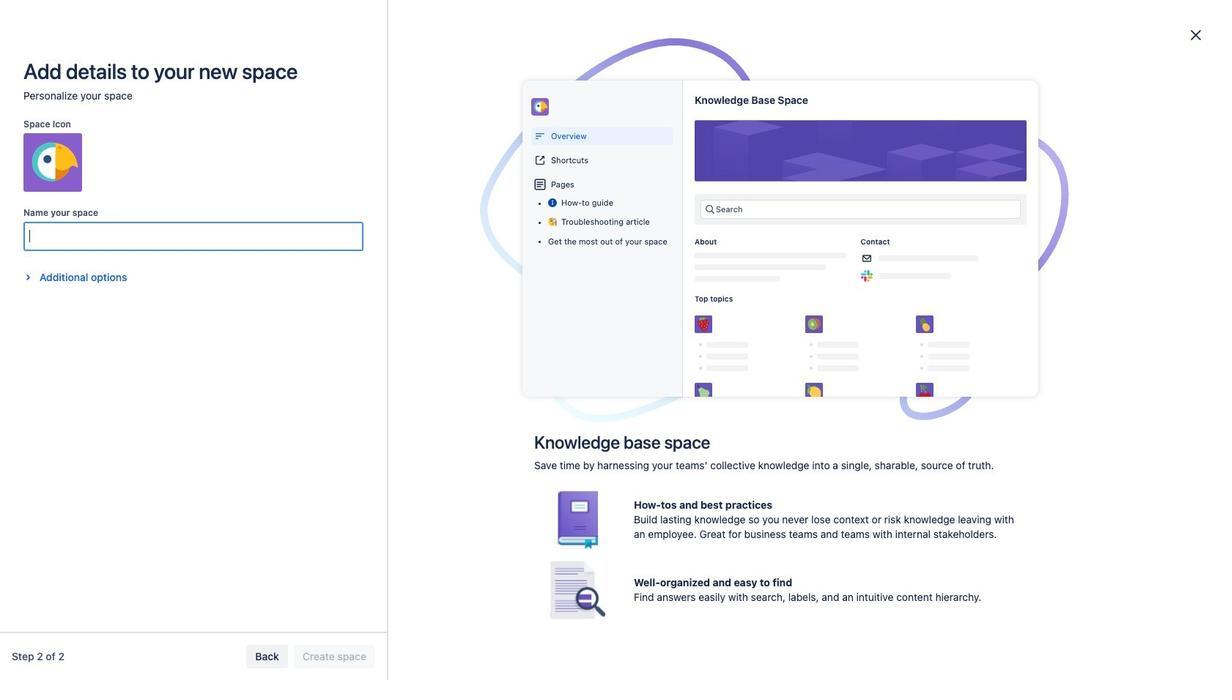 Task type: vqa. For each thing, say whether or not it's contained in the screenshot.
Emoji : image
no



Task type: describe. For each thing, give the bounding box(es) containing it.
unstar this space image
[[239, 251, 250, 262]]

Search field
[[953, 8, 1100, 32]]

:map: image
[[572, 103, 589, 120]]



Task type: locate. For each thing, give the bounding box(es) containing it.
group
[[83, 65, 259, 196]]

1 horizontal spatial list
[[1102, 7, 1223, 33]]

None field
[[25, 224, 362, 250]]

create a space image
[[236, 220, 253, 238]]

:map: image
[[572, 103, 589, 120]]

banner
[[0, 0, 1232, 41]]

:info: image
[[548, 199, 557, 207], [548, 199, 557, 207]]

0 horizontal spatial list
[[140, 0, 863, 41]]

list
[[140, 0, 863, 41], [1102, 7, 1223, 33]]

:athletic_shoe: image
[[857, 103, 875, 120], [857, 103, 875, 120]]

close image
[[1188, 26, 1205, 44]]

:face_with_monocle: image
[[548, 218, 557, 227], [548, 218, 557, 227]]



